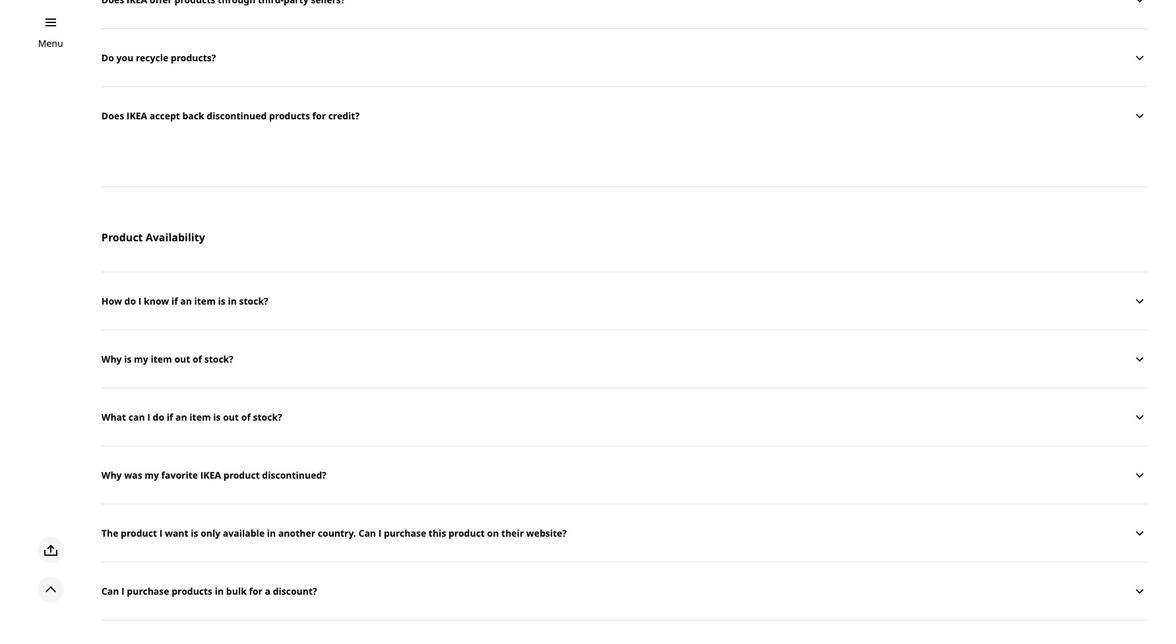 Task type: vqa. For each thing, say whether or not it's contained in the screenshot.
'country.'
yes



Task type: locate. For each thing, give the bounding box(es) containing it.
0 vertical spatial an
[[180, 295, 192, 307]]

out down the how do i know if an item is in stock?
[[174, 353, 190, 365]]

an for do
[[175, 411, 187, 423]]

products inside can i purchase products in bulk for a discount? dropdown button
[[172, 585, 212, 597]]

is
[[218, 295, 225, 307], [124, 353, 132, 365], [213, 411, 221, 423], [191, 527, 198, 539]]

my right was
[[145, 469, 159, 481]]

1 horizontal spatial purchase
[[384, 527, 426, 539]]

1 vertical spatial out
[[223, 411, 239, 423]]

0 vertical spatial ikea
[[126, 109, 147, 122]]

0 vertical spatial products
[[269, 109, 310, 122]]

for
[[312, 109, 326, 122], [249, 585, 262, 597]]

0 horizontal spatial purchase
[[127, 585, 169, 597]]

only
[[201, 527, 220, 539]]

1 vertical spatial for
[[249, 585, 262, 597]]

recycle
[[136, 51, 168, 64]]

for for credit?
[[312, 109, 326, 122]]

item up why was my favorite ikea product discontinued?
[[190, 411, 211, 423]]

2 horizontal spatial product
[[449, 527, 485, 539]]

if for know
[[171, 295, 178, 307]]

why left was
[[101, 469, 122, 481]]

in
[[228, 295, 237, 307], [267, 527, 276, 539], [215, 585, 224, 597]]

products right discontinued
[[269, 109, 310, 122]]

do inside dropdown button
[[124, 295, 136, 307]]

stock?
[[239, 295, 268, 307], [204, 353, 234, 365], [253, 411, 282, 423]]

item right know
[[194, 295, 216, 307]]

item for know
[[194, 295, 216, 307]]

1 vertical spatial an
[[175, 411, 187, 423]]

2 vertical spatial item
[[190, 411, 211, 423]]

if inside dropdown button
[[171, 295, 178, 307]]

do
[[124, 295, 136, 307], [153, 411, 164, 423]]

for inside 'dropdown button'
[[312, 109, 326, 122]]

can down the the
[[101, 585, 119, 597]]

why was my favorite ikea product discontinued?
[[101, 469, 327, 481]]

1 horizontal spatial out
[[223, 411, 239, 423]]

1 vertical spatial why
[[101, 469, 122, 481]]

0 horizontal spatial product
[[121, 527, 157, 539]]

1 why from the top
[[101, 353, 122, 365]]

0 vertical spatial item
[[194, 295, 216, 307]]

1 vertical spatial in
[[267, 527, 276, 539]]

0 vertical spatial do
[[124, 295, 136, 307]]

0 vertical spatial of
[[193, 353, 202, 365]]

1 horizontal spatial in
[[228, 295, 237, 307]]

0 horizontal spatial in
[[215, 585, 224, 597]]

product
[[101, 230, 143, 245]]

on
[[487, 527, 499, 539]]

out inside what can i do if an item is out of stock? dropdown button
[[223, 411, 239, 423]]

why
[[101, 353, 122, 365], [101, 469, 122, 481]]

purchase
[[384, 527, 426, 539], [127, 585, 169, 597]]

i for can
[[147, 411, 150, 423]]

do right the can
[[153, 411, 164, 423]]

product left discontinued?
[[223, 469, 260, 481]]

ikea inside 'dropdown button'
[[126, 109, 147, 122]]

an
[[180, 295, 192, 307], [175, 411, 187, 423]]

can right country.
[[359, 527, 376, 539]]

product left on
[[449, 527, 485, 539]]

credit?
[[328, 109, 360, 122]]

ikea
[[126, 109, 147, 122], [200, 469, 221, 481]]

i for product
[[159, 527, 162, 539]]

0 vertical spatial if
[[171, 295, 178, 307]]

of inside dropdown button
[[193, 353, 202, 365]]

0 horizontal spatial out
[[174, 353, 190, 365]]

if right the can
[[167, 411, 173, 423]]

0 vertical spatial why
[[101, 353, 122, 365]]

my up the can
[[134, 353, 148, 365]]

can i purchase products in bulk for a discount?
[[101, 585, 317, 597]]

my for item
[[134, 353, 148, 365]]

item down know
[[151, 353, 172, 365]]

0 horizontal spatial of
[[193, 353, 202, 365]]

do
[[101, 51, 114, 64]]

1 horizontal spatial ikea
[[200, 469, 221, 481]]

an right the can
[[175, 411, 187, 423]]

purchase left this
[[384, 527, 426, 539]]

if right know
[[171, 295, 178, 307]]

why was my favorite ikea product discontinued? button
[[101, 446, 1148, 504]]

item
[[194, 295, 216, 307], [151, 353, 172, 365], [190, 411, 211, 423]]

product
[[223, 469, 260, 481], [121, 527, 157, 539], [449, 527, 485, 539]]

out inside why is my item out of stock? dropdown button
[[174, 353, 190, 365]]

0 vertical spatial my
[[134, 353, 148, 365]]

can
[[128, 411, 145, 423]]

if inside dropdown button
[[167, 411, 173, 423]]

1 horizontal spatial products
[[269, 109, 310, 122]]

product right the the
[[121, 527, 157, 539]]

was
[[124, 469, 142, 481]]

for inside dropdown button
[[249, 585, 262, 597]]

1 vertical spatial purchase
[[127, 585, 169, 597]]

ikea right does
[[126, 109, 147, 122]]

of
[[193, 353, 202, 365], [241, 411, 251, 423]]

how do i know if an item is in stock? button
[[101, 272, 1148, 330]]

out
[[174, 353, 190, 365], [223, 411, 239, 423]]

for left a
[[249, 585, 262, 597]]

out up why was my favorite ikea product discontinued?
[[223, 411, 239, 423]]

1 horizontal spatial do
[[153, 411, 164, 423]]

1 horizontal spatial product
[[223, 469, 260, 481]]

ikea inside dropdown button
[[200, 469, 221, 481]]

availability
[[146, 230, 205, 245]]

1 vertical spatial if
[[167, 411, 173, 423]]

0 vertical spatial for
[[312, 109, 326, 122]]

2 horizontal spatial in
[[267, 527, 276, 539]]

0 horizontal spatial can
[[101, 585, 119, 597]]

purchase down 'want'
[[127, 585, 169, 597]]

products
[[269, 109, 310, 122], [172, 585, 212, 597]]

0 vertical spatial stock?
[[239, 295, 268, 307]]

2 why from the top
[[101, 469, 122, 481]]

1 horizontal spatial of
[[241, 411, 251, 423]]

1 horizontal spatial can
[[359, 527, 376, 539]]

an inside what can i do if an item is out of stock? dropdown button
[[175, 411, 187, 423]]

do you recycle products? button
[[101, 28, 1148, 86]]

products?
[[171, 51, 216, 64]]

0 horizontal spatial for
[[249, 585, 262, 597]]

an inside how do i know if an item is in stock? dropdown button
[[180, 295, 192, 307]]

1 vertical spatial can
[[101, 585, 119, 597]]

accept
[[150, 109, 180, 122]]

know
[[144, 295, 169, 307]]

does ikea accept back discontinued products for credit?
[[101, 109, 360, 122]]

1 vertical spatial my
[[145, 469, 159, 481]]

1 vertical spatial of
[[241, 411, 251, 423]]

1 horizontal spatial for
[[312, 109, 326, 122]]

2 vertical spatial stock?
[[253, 411, 282, 423]]

0 horizontal spatial ikea
[[126, 109, 147, 122]]

2 vertical spatial in
[[215, 585, 224, 597]]

stock? inside dropdown button
[[253, 411, 282, 423]]

is up why was my favorite ikea product discontinued?
[[213, 411, 221, 423]]

i
[[138, 295, 141, 307], [147, 411, 150, 423], [159, 527, 162, 539], [378, 527, 381, 539], [121, 585, 124, 597]]

item inside dropdown button
[[190, 411, 211, 423]]

is right know
[[218, 295, 225, 307]]

1 vertical spatial products
[[172, 585, 212, 597]]

my
[[134, 353, 148, 365], [145, 469, 159, 481]]

ikea right "favorite"
[[200, 469, 221, 481]]

i inside dropdown button
[[147, 411, 150, 423]]

an right know
[[180, 295, 192, 307]]

if for do
[[167, 411, 173, 423]]

do right how
[[124, 295, 136, 307]]

discontinued?
[[262, 469, 327, 481]]

for left credit?
[[312, 109, 326, 122]]

for for a
[[249, 585, 262, 597]]

do inside dropdown button
[[153, 411, 164, 423]]

why down how
[[101, 353, 122, 365]]

is left only
[[191, 527, 198, 539]]

0 horizontal spatial products
[[172, 585, 212, 597]]

1 vertical spatial item
[[151, 353, 172, 365]]

1 vertical spatial do
[[153, 411, 164, 423]]

why for why was my favorite ikea product discontinued?
[[101, 469, 122, 481]]

1 vertical spatial ikea
[[200, 469, 221, 481]]

0 vertical spatial in
[[228, 295, 237, 307]]

can
[[359, 527, 376, 539], [101, 585, 119, 597]]

0 vertical spatial out
[[174, 353, 190, 365]]

country.
[[318, 527, 356, 539]]

if
[[171, 295, 178, 307], [167, 411, 173, 423]]

0 horizontal spatial do
[[124, 295, 136, 307]]

an for know
[[180, 295, 192, 307]]

products left bulk
[[172, 585, 212, 597]]

another
[[278, 527, 315, 539]]



Task type: describe. For each thing, give the bounding box(es) containing it.
you
[[116, 51, 133, 64]]

menu
[[38, 37, 63, 49]]

their
[[501, 527, 524, 539]]

why is my item out of stock? button
[[101, 330, 1148, 388]]

discontinued
[[207, 109, 267, 122]]

is inside dropdown button
[[213, 411, 221, 423]]

this
[[429, 527, 446, 539]]

website?
[[526, 527, 567, 539]]

back
[[182, 109, 204, 122]]

available
[[223, 527, 265, 539]]

want
[[165, 527, 188, 539]]

in inside how do i know if an item is in stock? dropdown button
[[228, 295, 237, 307]]

what can i do if an item is out of stock?
[[101, 411, 282, 423]]

the product i want is only available in another country. can i purchase this product on their website?
[[101, 527, 567, 539]]

the product i want is only available in another country. can i purchase this product on their website? button
[[101, 504, 1148, 562]]

1 vertical spatial stock?
[[204, 353, 234, 365]]

bulk
[[226, 585, 247, 597]]

favorite
[[161, 469, 198, 481]]

item for do
[[190, 411, 211, 423]]

in inside the product i want is only available in another country. can i purchase this product on their website? dropdown button
[[267, 527, 276, 539]]

in inside can i purchase products in bulk for a discount? dropdown button
[[215, 585, 224, 597]]

what can i do if an item is out of stock? button
[[101, 388, 1148, 446]]

products inside does ikea accept back discontinued products for credit? 'dropdown button'
[[269, 109, 310, 122]]

does
[[101, 109, 124, 122]]

does ikea accept back discontinued products for credit? button
[[101, 86, 1148, 145]]

is up the can
[[124, 353, 132, 365]]

of inside dropdown button
[[241, 411, 251, 423]]

product availability
[[101, 230, 205, 245]]

discount?
[[273, 585, 317, 597]]

menu button
[[38, 36, 63, 51]]

the
[[101, 527, 118, 539]]

how
[[101, 295, 122, 307]]

a
[[265, 585, 270, 597]]

do you recycle products?
[[101, 51, 216, 64]]

what
[[101, 411, 126, 423]]

why for why is my item out of stock?
[[101, 353, 122, 365]]

0 vertical spatial purchase
[[384, 527, 426, 539]]

0 vertical spatial can
[[359, 527, 376, 539]]

why is my item out of stock?
[[101, 353, 234, 365]]

how do i know if an item is in stock?
[[101, 295, 268, 307]]

my for favorite
[[145, 469, 159, 481]]

i for do
[[138, 295, 141, 307]]

can i purchase products in bulk for a discount? button
[[101, 562, 1148, 620]]



